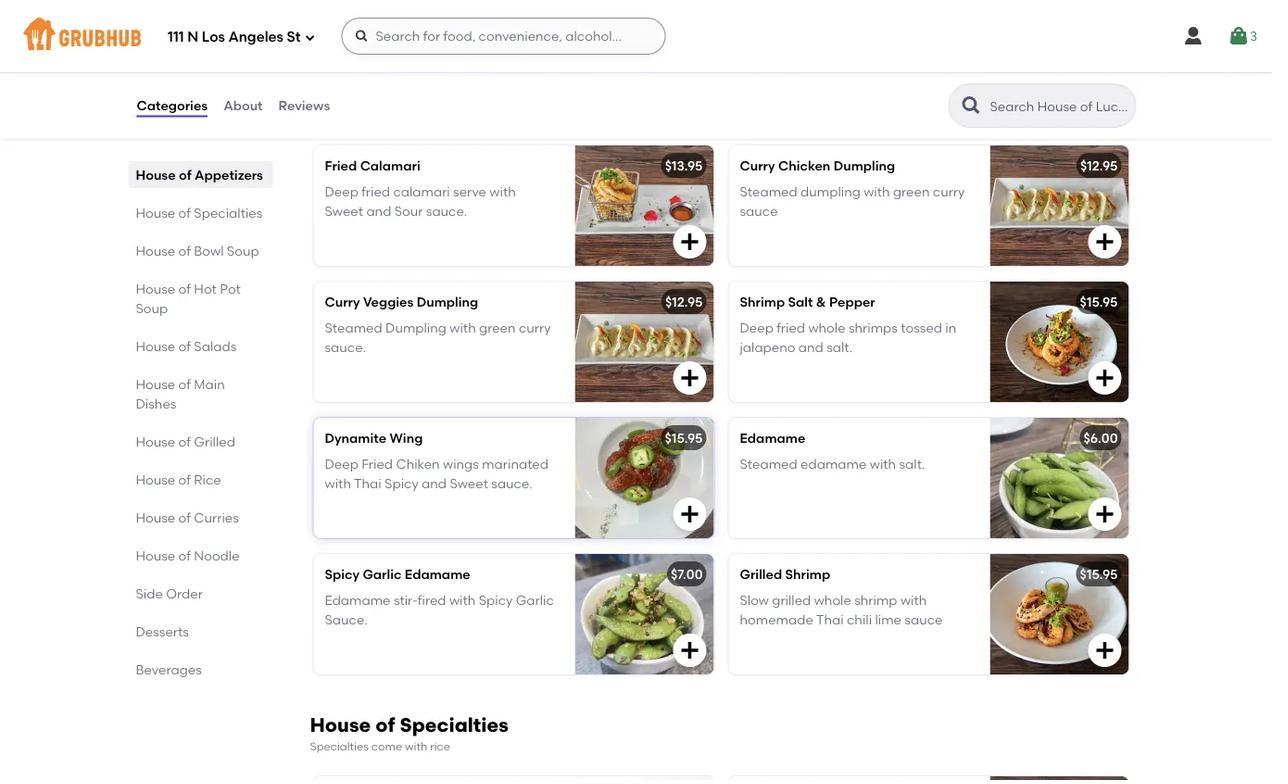 Task type: describe. For each thing, give the bounding box(es) containing it.
whole for and
[[808, 320, 846, 336]]

house of salads
[[136, 338, 237, 354]]

with inside fried chicken dumpling served with sweet soy sauce.
[[938, 48, 964, 64]]

of for house of hot pot soup
[[178, 281, 191, 297]]

thai for fried
[[354, 475, 382, 491]]

st
[[287, 29, 301, 46]]

n
[[187, 29, 198, 46]]

main
[[194, 376, 225, 392]]

categories button
[[136, 72, 209, 139]]

search icon image
[[960, 95, 983, 117]]

homemade
[[740, 612, 813, 627]]

side order
[[136, 586, 203, 601]]

Search for food, convenience, alcohol... search field
[[341, 18, 666, 55]]

house of noodle tab
[[136, 546, 265, 565]]

steamed edamame with salt.
[[740, 456, 925, 472]]

wings
[[443, 456, 479, 472]]

soup inside house of hot pot soup
[[136, 300, 168, 316]]

house for house of bowl soup
[[136, 243, 175, 259]]

curry for curry chicken dumpling
[[740, 158, 775, 174]]

thai for grilled
[[816, 612, 844, 627]]

jalapeno
[[740, 339, 795, 355]]

house for house of specialties
[[136, 205, 175, 221]]

1 vertical spatial shrimp
[[785, 566, 831, 582]]

chiken
[[396, 456, 440, 472]]

$6.00
[[1084, 430, 1118, 446]]

0 vertical spatial shrimp
[[740, 294, 785, 310]]

deep for deep fried whole shrimps tossed in jalapeno and salt.
[[740, 320, 774, 336]]

grilled shrimp image
[[990, 554, 1129, 674]]

deep for deep fried chiken wings marinated with thai spicy and sweet sauce.
[[325, 456, 358, 472]]

curry for curry veggies dumpling
[[325, 294, 360, 310]]

los
[[202, 29, 225, 46]]

desserts
[[136, 624, 189, 639]]

tossed
[[901, 320, 942, 336]]

$13.95
[[665, 158, 703, 174]]

house of salads tab
[[136, 336, 265, 356]]

house of specialties tab
[[136, 203, 265, 222]]

soy for fried
[[782, 67, 804, 82]]

dumpling for curry chicken dumpling
[[834, 158, 895, 174]]

reviews
[[279, 98, 330, 113]]

beverages
[[136, 662, 202, 677]]

fried for fried chicken dumpling served with sweet soy sauce.
[[740, 48, 771, 64]]

of for house of noodle
[[178, 548, 191, 563]]

in
[[946, 320, 957, 336]]

of for house of grilled
[[178, 434, 191, 449]]

stemeed chicken dumpling image
[[575, 9, 714, 130]]

fried chicken dumpling served with sweet soy sauce.
[[740, 48, 964, 82]]

1 horizontal spatial salt.
[[899, 456, 925, 472]]

salads
[[194, 338, 237, 354]]

stir-
[[394, 593, 418, 608]]

green for curry chicken dumpling
[[893, 184, 930, 200]]

curry for steamed dumpling with green curry sauce
[[933, 184, 965, 200]]

spicy inside edamame stir-fired with spicy garlic sauce.
[[479, 593, 513, 608]]

house of hot pot soup
[[136, 281, 241, 316]]

of for house of curries
[[178, 510, 191, 525]]

house of bowl soup tab
[[136, 241, 265, 260]]

house of appetizers
[[136, 167, 263, 183]]

grilled shrimp
[[740, 566, 831, 582]]

with inside steamed chicken dumpling served with sweet soy sauce.
[[325, 67, 351, 82]]

curry for steamed dumpling with green curry sauce.
[[519, 320, 551, 336]]

$12.95 for steamed dumpling with green curry sauce
[[1081, 158, 1118, 174]]

bowl
[[194, 243, 224, 259]]

slow grilled whole shrimp with homemade thai chili lime sauce
[[740, 593, 943, 627]]

with inside steamed dumpling with green curry sauce.
[[450, 320, 476, 336]]

about button
[[223, 72, 264, 139]]

sweet for fried
[[740, 67, 778, 82]]

111
[[168, 29, 184, 46]]

house for house of curries
[[136, 510, 175, 525]]

1 vertical spatial edamame
[[405, 566, 470, 582]]

steamed for sweet
[[325, 48, 382, 64]]

garlic inside edamame stir-fired with spicy garlic sauce.
[[516, 593, 554, 608]]

with inside edamame stir-fired with spicy garlic sauce.
[[449, 593, 476, 608]]

soy for steamed
[[396, 67, 418, 82]]

svg image for steamed edamame with salt.
[[679, 503, 701, 525]]

with inside deep fried calamari serve with sweet and sour sauce.
[[490, 184, 516, 200]]

spicy garlic edamame
[[325, 566, 470, 582]]

sweet for steamed
[[354, 67, 393, 82]]

svg image for deep fried whole shrimps tossed in jalapeno and salt.
[[679, 367, 701, 389]]

specialties for house of specialties specialties come with rice
[[400, 713, 509, 737]]

side order tab
[[136, 584, 265, 603]]

stemeed chicken dumpling
[[325, 22, 502, 37]]

beverages tab
[[136, 660, 265, 679]]

dumpling inside steamed dumpling with green curry sauce.
[[386, 320, 447, 336]]

calamari
[[360, 158, 420, 174]]

dumpling for fried chicken dumpling served with sweet soy sauce.
[[829, 48, 890, 64]]

fried for jalapeno
[[777, 320, 805, 336]]

spicy garlic edamame image
[[575, 554, 714, 674]]

house of curries
[[136, 510, 239, 525]]

calamari
[[393, 184, 450, 200]]

house of rice
[[136, 472, 221, 487]]

house of bowl soup
[[136, 243, 259, 259]]

dumpling for curry veggies dumpling
[[417, 294, 478, 310]]

shrimp salt & pepper
[[740, 294, 875, 310]]

of for house of appetizers
[[179, 167, 192, 183]]

fried inside the deep fried chiken wings marinated with thai spicy and sweet sauce.
[[362, 456, 393, 472]]

of for house of specialties
[[178, 205, 191, 221]]

noodle
[[194, 548, 240, 563]]

&
[[816, 294, 826, 310]]

fried chicken dumpling image
[[990, 9, 1129, 130]]

served for fried chicken dumpling served with sweet soy sauce.
[[893, 48, 935, 64]]

and inside deep fried calamari serve with sweet and sour sauce.
[[366, 203, 391, 219]]

1 vertical spatial spicy
[[325, 566, 360, 582]]

and inside the deep fried chiken wings marinated with thai spicy and sweet sauce.
[[422, 475, 447, 491]]

categories
[[137, 98, 208, 113]]

house of grilled
[[136, 434, 235, 449]]

Search House of Luck Thai BBQ search field
[[988, 97, 1130, 115]]

dumpling for steamed chicken dumpling served with sweet soy sauce.
[[440, 48, 501, 64]]

desserts tab
[[136, 622, 265, 641]]

come
[[371, 739, 402, 753]]

chicken for curry
[[778, 158, 831, 174]]

chili
[[847, 612, 872, 627]]

sauce.
[[325, 612, 368, 627]]

spicy seafood parade image
[[575, 777, 714, 780]]

3 button
[[1228, 19, 1257, 53]]

pot
[[220, 281, 241, 297]]

edamame for edamame
[[740, 430, 806, 446]]

house of main dishes
[[136, 376, 225, 411]]

steamed dumpling with green curry sauce
[[740, 184, 965, 219]]

curries
[[194, 510, 239, 525]]

reviews button
[[278, 72, 331, 139]]

$15.95 for deep fried chiken wings marinated with thai spicy and sweet sauce.
[[665, 430, 703, 446]]

with inside the deep fried chiken wings marinated with thai spicy and sweet sauce.
[[325, 475, 351, 491]]

veggies
[[363, 294, 414, 310]]

with inside house of specialties specialties come with rice
[[405, 739, 428, 753]]

curry chicken dumpling
[[740, 158, 895, 174]]

dynamite wing
[[325, 430, 423, 446]]

side
[[136, 586, 163, 601]]

salt
[[788, 294, 813, 310]]

dumpling for stemeed chicken dumpling
[[440, 22, 502, 37]]

sauce. inside fried chicken dumpling served with sweet soy sauce.
[[807, 67, 848, 82]]

3
[[1250, 28, 1257, 44]]

house for house of specialties specialties come with rice
[[310, 713, 371, 737]]



Task type: locate. For each thing, give the bounding box(es) containing it.
0 vertical spatial specialties
[[194, 205, 263, 221]]

0 horizontal spatial green
[[479, 320, 516, 336]]

spicy up sauce. on the bottom
[[325, 566, 360, 582]]

of for house of specialties specialties come with rice
[[376, 713, 395, 737]]

house inside house of hot pot soup
[[136, 281, 175, 297]]

of left noodle
[[178, 548, 191, 563]]

0 horizontal spatial spicy
[[325, 566, 360, 582]]

hot
[[194, 281, 217, 297]]

fried
[[362, 184, 390, 200], [777, 320, 805, 336]]

steamed down stemeed
[[325, 48, 382, 64]]

house for house of salads
[[136, 338, 175, 354]]

$15.95 for deep fried whole shrimps tossed in jalapeno and salt.
[[1080, 294, 1118, 310]]

house for house of main dishes
[[136, 376, 175, 392]]

house of curries tab
[[136, 508, 265, 527]]

1 horizontal spatial sauce
[[905, 612, 943, 627]]

shrimp
[[855, 593, 898, 608]]

house of rice tab
[[136, 470, 265, 489]]

soup right bowl
[[227, 243, 259, 259]]

curry chicken dumpling image
[[990, 145, 1129, 266]]

fried inside fried chicken dumpling served with sweet soy sauce.
[[740, 48, 771, 64]]

house of main dishes tab
[[136, 374, 265, 413]]

soup up house of salads
[[136, 300, 168, 316]]

deep
[[325, 184, 358, 200], [740, 320, 774, 336], [325, 456, 358, 472]]

house for house of grilled
[[136, 434, 175, 449]]

and down "chiken" on the bottom left of page
[[422, 475, 447, 491]]

deep inside deep fried calamari serve with sweet and sour sauce.
[[325, 184, 358, 200]]

chicken for steamed
[[386, 48, 437, 64]]

thai left chili
[[816, 612, 844, 627]]

of left curries
[[178, 510, 191, 525]]

house of grilled tab
[[136, 432, 265, 451]]

1 vertical spatial salt.
[[899, 456, 925, 472]]

0 horizontal spatial served
[[504, 48, 546, 64]]

1 horizontal spatial $12.95
[[1081, 158, 1118, 174]]

0 horizontal spatial $12.95
[[665, 294, 703, 310]]

1 vertical spatial sauce
[[905, 612, 943, 627]]

0 horizontal spatial edamame
[[325, 593, 391, 608]]

sauce. down veggies
[[325, 339, 366, 355]]

edamame up steamed edamame with salt.
[[740, 430, 806, 446]]

1 served from the left
[[504, 48, 546, 64]]

spicy down "chiken" on the bottom left of page
[[385, 475, 419, 491]]

0 horizontal spatial curry
[[519, 320, 551, 336]]

$7.00
[[671, 566, 703, 582]]

thai down dynamite wing
[[354, 475, 382, 491]]

fried down fried calamari
[[362, 184, 390, 200]]

1 horizontal spatial edamame
[[405, 566, 470, 582]]

of inside house of hot pot soup
[[178, 281, 191, 297]]

2 horizontal spatial edamame
[[740, 430, 806, 446]]

1 vertical spatial $15.95
[[665, 430, 703, 446]]

svg image
[[1094, 94, 1116, 117], [679, 367, 701, 389], [679, 503, 701, 525], [1094, 503, 1116, 525], [679, 639, 701, 661]]

0 vertical spatial $15.95
[[1080, 294, 1118, 310]]

about
[[223, 98, 263, 113]]

green inside "steamed dumpling with green curry sauce"
[[893, 184, 930, 200]]

sauce. down stemeed chicken dumpling
[[421, 67, 463, 82]]

sweet inside deep fried calamari serve with sweet and sour sauce.
[[325, 203, 363, 219]]

0 vertical spatial whole
[[808, 320, 846, 336]]

of for house of main dishes
[[178, 376, 191, 392]]

0 vertical spatial thai
[[354, 475, 382, 491]]

1 soy from the left
[[396, 67, 418, 82]]

sweet
[[354, 67, 393, 82], [740, 67, 778, 82], [325, 203, 363, 219], [450, 475, 488, 491]]

edamame up fired at the bottom left
[[405, 566, 470, 582]]

2 soy from the left
[[782, 67, 804, 82]]

house inside the house of main dishes
[[136, 376, 175, 392]]

$12.95 for steamed dumpling with green curry sauce.
[[665, 294, 703, 310]]

with inside "steamed dumpling with green curry sauce"
[[864, 184, 890, 200]]

0 vertical spatial and
[[366, 203, 391, 219]]

of up "house of bowl soup"
[[178, 205, 191, 221]]

0 vertical spatial soup
[[227, 243, 259, 259]]

sour
[[394, 203, 423, 219]]

dynamite
[[325, 430, 387, 446]]

steamed
[[325, 48, 382, 64], [740, 184, 798, 200], [325, 320, 382, 336], [740, 456, 798, 472]]

1 vertical spatial green
[[479, 320, 516, 336]]

1 vertical spatial $12.95
[[665, 294, 703, 310]]

2 served from the left
[[893, 48, 935, 64]]

marinated
[[482, 456, 549, 472]]

curry inside steamed dumpling with green curry sauce.
[[519, 320, 551, 336]]

911 fire fish image
[[990, 777, 1129, 780]]

curry veggies dumpling image
[[575, 282, 714, 402]]

0 vertical spatial fried
[[362, 184, 390, 200]]

curry right $13.95
[[740, 158, 775, 174]]

steamed down curry chicken dumpling
[[740, 184, 798, 200]]

with left rice
[[405, 739, 428, 753]]

whole down &
[[808, 320, 846, 336]]

grilled up "slow"
[[740, 566, 782, 582]]

sauce. inside deep fried calamari serve with sweet and sour sauce.
[[426, 203, 467, 219]]

serve
[[453, 184, 486, 200]]

2 horizontal spatial and
[[799, 339, 824, 355]]

house for house of hot pot soup
[[136, 281, 175, 297]]

deep inside the deep fried chiken wings marinated with thai spicy and sweet sauce.
[[325, 456, 358, 472]]

with down dynamite
[[325, 475, 351, 491]]

with up lime
[[901, 593, 927, 608]]

0 vertical spatial salt.
[[827, 339, 853, 355]]

dumpling inside fried chicken dumpling served with sweet soy sauce.
[[829, 48, 890, 64]]

sauce. inside the deep fried chiken wings marinated with thai spicy and sweet sauce.
[[491, 475, 533, 491]]

of left the "hot"
[[178, 281, 191, 297]]

dynamite wing image
[[575, 418, 714, 538]]

1 vertical spatial specialties
[[400, 713, 509, 737]]

deep down dynamite
[[325, 456, 358, 472]]

sweet inside the deep fried chiken wings marinated with thai spicy and sweet sauce.
[[450, 475, 488, 491]]

sauce. down serve
[[426, 203, 467, 219]]

appetizers
[[195, 167, 263, 183]]

$12.95
[[1081, 158, 1118, 174], [665, 294, 703, 310]]

house of specialties specialties come with rice
[[310, 713, 509, 753]]

1 horizontal spatial thai
[[816, 612, 844, 627]]

2 vertical spatial deep
[[325, 456, 358, 472]]

1 vertical spatial garlic
[[516, 593, 554, 608]]

0 vertical spatial curry
[[933, 184, 965, 200]]

edamame image
[[990, 418, 1129, 538]]

salt. right 'edamame'
[[899, 456, 925, 472]]

with right serve
[[490, 184, 516, 200]]

angeles
[[228, 29, 283, 46]]

1 horizontal spatial soup
[[227, 243, 259, 259]]

fried
[[740, 48, 771, 64], [325, 158, 357, 174], [362, 456, 393, 472]]

sauce. inside steamed chicken dumpling served with sweet soy sauce.
[[421, 67, 463, 82]]

and right jalapeno at top
[[799, 339, 824, 355]]

of left main
[[178, 376, 191, 392]]

chicken inside fried chicken dumpling served with sweet soy sauce.
[[774, 48, 826, 64]]

house of specialties
[[136, 205, 263, 221]]

chicken for stemeed
[[385, 22, 437, 37]]

of inside house of specialties specialties come with rice
[[376, 713, 395, 737]]

shrimp up grilled
[[785, 566, 831, 582]]

soy
[[396, 67, 418, 82], [782, 67, 804, 82]]

rice
[[194, 472, 221, 487]]

1 horizontal spatial specialties
[[310, 739, 369, 753]]

deep for deep fried calamari serve with sweet and sour sauce.
[[325, 184, 358, 200]]

whole for chili
[[814, 593, 851, 608]]

0 horizontal spatial soup
[[136, 300, 168, 316]]

0 vertical spatial spicy
[[385, 475, 419, 491]]

svg image
[[1182, 25, 1205, 47], [1228, 25, 1250, 47], [354, 29, 369, 44], [304, 32, 316, 43], [679, 231, 701, 253], [1094, 231, 1116, 253], [1094, 367, 1116, 389], [1094, 639, 1116, 661]]

0 vertical spatial garlic
[[363, 566, 402, 582]]

stemeed
[[325, 22, 382, 37]]

dishes
[[136, 396, 176, 411]]

of left salads
[[178, 338, 191, 354]]

0 horizontal spatial fried
[[362, 184, 390, 200]]

sweet inside fried chicken dumpling served with sweet soy sauce.
[[740, 67, 778, 82]]

steamed inside steamed dumpling with green curry sauce.
[[325, 320, 382, 336]]

0 horizontal spatial garlic
[[363, 566, 402, 582]]

of for house of bowl soup
[[178, 243, 191, 259]]

garlic
[[363, 566, 402, 582], [516, 593, 554, 608]]

sauce. up curry chicken dumpling
[[807, 67, 848, 82]]

spicy inside the deep fried chiken wings marinated with thai spicy and sweet sauce.
[[385, 475, 419, 491]]

grilled
[[772, 593, 811, 608]]

sweet inside steamed chicken dumpling served with sweet soy sauce.
[[354, 67, 393, 82]]

0 vertical spatial sauce
[[740, 203, 778, 219]]

fried chicken dumpling served with sweet soy sauce. button
[[729, 9, 1129, 130]]

served for steamed chicken dumpling served with sweet soy sauce.
[[504, 48, 546, 64]]

of left bowl
[[178, 243, 191, 259]]

specialties down appetizers
[[194, 205, 263, 221]]

1 horizontal spatial soy
[[782, 67, 804, 82]]

steamed inside steamed chicken dumpling served with sweet soy sauce.
[[325, 48, 382, 64]]

svg image for slow grilled whole shrimp with homemade thai chili lime sauce
[[679, 639, 701, 661]]

served
[[504, 48, 546, 64], [893, 48, 935, 64]]

specialties left come
[[310, 739, 369, 753]]

0 horizontal spatial grilled
[[194, 434, 235, 449]]

and inside deep fried whole shrimps tossed in jalapeno and salt.
[[799, 339, 824, 355]]

2 vertical spatial fried
[[362, 456, 393, 472]]

lime
[[875, 612, 902, 627]]

spicy right fired at the bottom left
[[479, 593, 513, 608]]

0 horizontal spatial sauce
[[740, 203, 778, 219]]

house of noodle
[[136, 548, 240, 563]]

specialties inside house of specialties tab
[[194, 205, 263, 221]]

0 horizontal spatial specialties
[[194, 205, 263, 221]]

1 horizontal spatial curry
[[933, 184, 965, 200]]

fired
[[418, 593, 446, 608]]

grilled
[[194, 434, 235, 449], [740, 566, 782, 582]]

whole inside slow grilled whole shrimp with homemade thai chili lime sauce
[[814, 593, 851, 608]]

0 horizontal spatial curry
[[325, 294, 360, 310]]

fried inside deep fried whole shrimps tossed in jalapeno and salt.
[[777, 320, 805, 336]]

and
[[366, 203, 391, 219], [799, 339, 824, 355], [422, 475, 447, 491]]

green inside steamed dumpling with green curry sauce.
[[479, 320, 516, 336]]

fried for fried calamari
[[325, 158, 357, 174]]

sauce inside "steamed dumpling with green curry sauce"
[[740, 203, 778, 219]]

of left the "rice"
[[178, 472, 191, 487]]

of up come
[[376, 713, 395, 737]]

curry left veggies
[[325, 294, 360, 310]]

curry inside "steamed dumpling with green curry sauce"
[[933, 184, 965, 200]]

1 vertical spatial curry
[[519, 320, 551, 336]]

dumpling
[[801, 184, 861, 200]]

with up search icon
[[938, 48, 964, 64]]

edamame up sauce. on the bottom
[[325, 593, 391, 608]]

with right fired at the bottom left
[[449, 593, 476, 608]]

fried calamari image
[[575, 145, 714, 266]]

edamame for edamame stir-fired with spicy garlic sauce.
[[325, 593, 391, 608]]

specialties up rice
[[400, 713, 509, 737]]

steamed left 'edamame'
[[740, 456, 798, 472]]

whole
[[808, 320, 846, 336], [814, 593, 851, 608]]

0 vertical spatial curry
[[740, 158, 775, 174]]

spicy
[[385, 475, 419, 491], [325, 566, 360, 582], [479, 593, 513, 608]]

served inside steamed chicken dumpling served with sweet soy sauce.
[[504, 48, 546, 64]]

thai inside slow grilled whole shrimp with homemade thai chili lime sauce
[[816, 612, 844, 627]]

green
[[893, 184, 930, 200], [479, 320, 516, 336]]

specialties
[[194, 205, 263, 221], [400, 713, 509, 737], [310, 739, 369, 753]]

chicken for fried
[[774, 48, 826, 64]]

steamed inside "steamed dumpling with green curry sauce"
[[740, 184, 798, 200]]

0 horizontal spatial and
[[366, 203, 391, 219]]

1 horizontal spatial spicy
[[385, 475, 419, 491]]

$15.95
[[1080, 294, 1118, 310], [665, 430, 703, 446], [1080, 566, 1118, 582]]

slow
[[740, 593, 769, 608]]

with up reviews
[[325, 67, 351, 82]]

sauce.
[[421, 67, 463, 82], [807, 67, 848, 82], [426, 203, 467, 219], [325, 339, 366, 355], [491, 475, 533, 491]]

deep fried calamari serve with sweet and sour sauce.
[[325, 184, 516, 219]]

of inside the house of main dishes
[[178, 376, 191, 392]]

curry
[[933, 184, 965, 200], [519, 320, 551, 336]]

curry veggies dumpling
[[325, 294, 478, 310]]

2 vertical spatial and
[[422, 475, 447, 491]]

soy inside fried chicken dumpling served with sweet soy sauce.
[[782, 67, 804, 82]]

house of appetizers tab
[[136, 165, 265, 184]]

dumpling
[[440, 22, 502, 37], [440, 48, 501, 64], [829, 48, 890, 64], [834, 158, 895, 174], [417, 294, 478, 310], [386, 320, 447, 336]]

fried inside deep fried calamari serve with sweet and sour sauce.
[[362, 184, 390, 200]]

specialties for house of specialties
[[194, 205, 263, 221]]

whole inside deep fried whole shrimps tossed in jalapeno and salt.
[[808, 320, 846, 336]]

steamed for sauce
[[740, 184, 798, 200]]

2 vertical spatial $15.95
[[1080, 566, 1118, 582]]

thai inside the deep fried chiken wings marinated with thai spicy and sweet sauce.
[[354, 475, 382, 491]]

green for curry veggies dumpling
[[479, 320, 516, 336]]

house for house of noodle
[[136, 548, 175, 563]]

pepper
[[829, 294, 875, 310]]

shrimp left salt
[[740, 294, 785, 310]]

deep fried whole shrimps tossed in jalapeno and salt.
[[740, 320, 957, 355]]

2 vertical spatial edamame
[[325, 593, 391, 608]]

sauce. down marinated
[[491, 475, 533, 491]]

2 vertical spatial spicy
[[479, 593, 513, 608]]

house inside house of specialties specialties come with rice
[[310, 713, 371, 737]]

of up the house of specialties
[[179, 167, 192, 183]]

0 horizontal spatial fried
[[325, 158, 357, 174]]

edamame
[[740, 430, 806, 446], [405, 566, 470, 582], [325, 593, 391, 608]]

1 horizontal spatial fried
[[777, 320, 805, 336]]

sweet for deep
[[325, 203, 363, 219]]

fried calamari
[[325, 158, 420, 174]]

curry
[[740, 158, 775, 174], [325, 294, 360, 310]]

1 horizontal spatial grilled
[[740, 566, 782, 582]]

salt.
[[827, 339, 853, 355], [899, 456, 925, 472]]

sauce inside slow grilled whole shrimp with homemade thai chili lime sauce
[[905, 612, 943, 627]]

0 horizontal spatial salt.
[[827, 339, 853, 355]]

whole up chili
[[814, 593, 851, 608]]

1 horizontal spatial served
[[893, 48, 935, 64]]

$9.95
[[671, 22, 703, 37]]

with right 'edamame'
[[870, 456, 896, 472]]

1 vertical spatial fried
[[325, 158, 357, 174]]

1 vertical spatial thai
[[816, 612, 844, 627]]

1 vertical spatial grilled
[[740, 566, 782, 582]]

0 vertical spatial green
[[893, 184, 930, 200]]

1 vertical spatial and
[[799, 339, 824, 355]]

2 vertical spatial specialties
[[310, 739, 369, 753]]

edamame inside edamame stir-fired with spicy garlic sauce.
[[325, 593, 391, 608]]

salt. down shrimps
[[827, 339, 853, 355]]

with down 'curry veggies dumpling'
[[450, 320, 476, 336]]

chicken
[[385, 22, 437, 37], [386, 48, 437, 64], [774, 48, 826, 64], [778, 158, 831, 174]]

1 horizontal spatial and
[[422, 475, 447, 491]]

grilled up the "rice"
[[194, 434, 235, 449]]

of for house of salads
[[178, 338, 191, 354]]

0 vertical spatial $12.95
[[1081, 158, 1118, 174]]

with inside slow grilled whole shrimp with homemade thai chili lime sauce
[[901, 593, 927, 608]]

order
[[166, 586, 203, 601]]

1 vertical spatial soup
[[136, 300, 168, 316]]

0 vertical spatial fried
[[740, 48, 771, 64]]

fried down salt
[[777, 320, 805, 336]]

2 horizontal spatial fried
[[740, 48, 771, 64]]

deep fried chiken wings marinated with thai spicy and sweet sauce.
[[325, 456, 549, 491]]

shrimps
[[849, 320, 898, 336]]

deep inside deep fried whole shrimps tossed in jalapeno and salt.
[[740, 320, 774, 336]]

1 vertical spatial deep
[[740, 320, 774, 336]]

0 horizontal spatial soy
[[396, 67, 418, 82]]

1 horizontal spatial fried
[[362, 456, 393, 472]]

edamame
[[801, 456, 867, 472]]

2 horizontal spatial specialties
[[400, 713, 509, 737]]

1 vertical spatial curry
[[325, 294, 360, 310]]

svg image inside '3' button
[[1228, 25, 1250, 47]]

1 horizontal spatial curry
[[740, 158, 775, 174]]

with right dumpling
[[864, 184, 890, 200]]

rice
[[430, 739, 450, 753]]

soup
[[227, 243, 259, 259], [136, 300, 168, 316]]

and left 'sour' at top
[[366, 203, 391, 219]]

house for house of appetizers
[[136, 167, 176, 183]]

house for house of rice
[[136, 472, 175, 487]]

steamed down veggies
[[325, 320, 382, 336]]

steamed chicken dumpling served with sweet soy sauce.
[[325, 48, 546, 82]]

1 vertical spatial whole
[[814, 593, 851, 608]]

1 horizontal spatial garlic
[[516, 593, 554, 608]]

deep up jalapeno at top
[[740, 320, 774, 336]]

edamame stir-fired with spicy garlic sauce.
[[325, 593, 554, 627]]

wing
[[390, 430, 423, 446]]

grilled inside house of grilled tab
[[194, 434, 235, 449]]

soy inside steamed chicken dumpling served with sweet soy sauce.
[[396, 67, 418, 82]]

shrimp salt & pepper image
[[990, 282, 1129, 402]]

chicken inside steamed chicken dumpling served with sweet soy sauce.
[[386, 48, 437, 64]]

steamed dumpling with green curry sauce.
[[325, 320, 551, 355]]

$15.95 for slow grilled whole shrimp with homemade thai chili lime sauce
[[1080, 566, 1118, 582]]

0 vertical spatial deep
[[325, 184, 358, 200]]

2 horizontal spatial spicy
[[479, 593, 513, 608]]

111 n los angeles st
[[168, 29, 301, 46]]

0 vertical spatial grilled
[[194, 434, 235, 449]]

salt. inside deep fried whole shrimps tossed in jalapeno and salt.
[[827, 339, 853, 355]]

of for house of rice
[[178, 472, 191, 487]]

main navigation navigation
[[0, 0, 1272, 72]]

dumpling inside steamed chicken dumpling served with sweet soy sauce.
[[440, 48, 501, 64]]

steamed for sauce.
[[325, 320, 382, 336]]

sauce right lime
[[905, 612, 943, 627]]

0 horizontal spatial thai
[[354, 475, 382, 491]]

served inside fried chicken dumpling served with sweet soy sauce.
[[893, 48, 935, 64]]

fried for and
[[362, 184, 390, 200]]

of up "house of rice"
[[178, 434, 191, 449]]

sauce. inside steamed dumpling with green curry sauce.
[[325, 339, 366, 355]]

sauce down curry chicken dumpling
[[740, 203, 778, 219]]

house of hot pot soup tab
[[136, 279, 265, 318]]

1 horizontal spatial green
[[893, 184, 930, 200]]

1 vertical spatial fried
[[777, 320, 805, 336]]

deep down fried calamari
[[325, 184, 358, 200]]

0 vertical spatial edamame
[[740, 430, 806, 446]]



Task type: vqa. For each thing, say whether or not it's contained in the screenshot.


